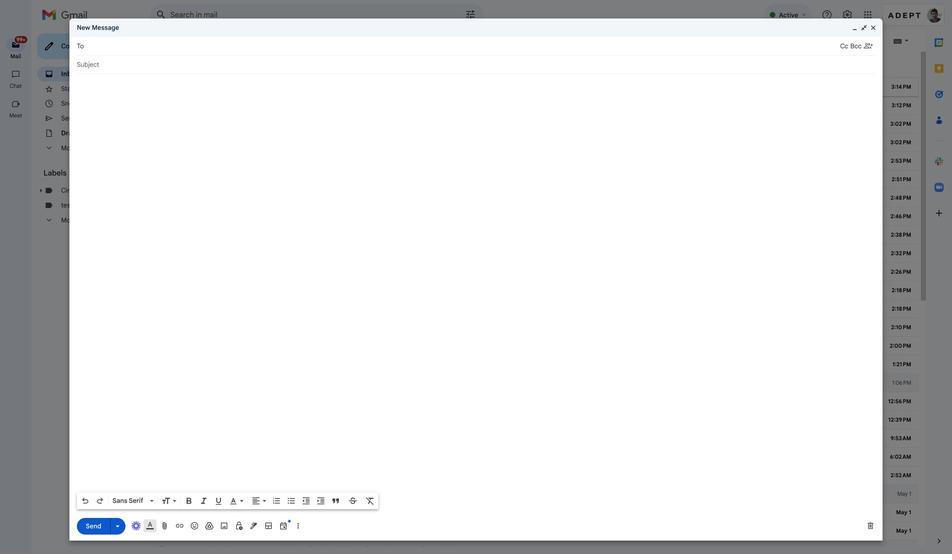 Task type: locate. For each thing, give the bounding box(es) containing it.
1 row from the top
[[150, 78, 919, 96]]

tab list
[[926, 30, 952, 522], [150, 52, 919, 78]]

1 horizontal spatial tab list
[[926, 30, 952, 522]]

12 row from the top
[[150, 282, 919, 300]]

navigation
[[0, 30, 32, 555]]

25 row from the top
[[150, 523, 919, 541]]

insert emoji ‪(⌘⇧2)‬ image
[[190, 522, 199, 531]]

row
[[150, 78, 919, 96], [150, 96, 919, 115], [150, 115, 919, 133], [150, 133, 919, 152], [150, 152, 919, 170], [150, 170, 919, 189], [150, 189, 919, 208], [150, 208, 919, 226], [150, 226, 919, 245], [150, 245, 919, 263], [150, 263, 919, 282], [150, 282, 919, 300], [150, 300, 919, 319], [150, 319, 919, 337], [150, 337, 919, 356], [150, 356, 919, 374], [150, 374, 919, 393], [150, 393, 919, 411], [150, 411, 919, 430], [150, 430, 919, 448], [150, 448, 919, 467], [150, 467, 919, 485], [150, 485, 919, 504], [150, 504, 919, 523], [150, 523, 919, 541], [150, 541, 919, 555]]

2 row from the top
[[150, 96, 919, 115]]

7 row from the top
[[150, 189, 919, 208]]

promotions, one new message, tab
[[267, 52, 384, 78]]

To recipients text field
[[88, 38, 841, 55]]

9 row from the top
[[150, 226, 919, 245]]

dialog
[[69, 19, 883, 542]]

17 row from the top
[[150, 374, 919, 393]]

Search in mail search field
[[150, 4, 484, 26]]

13 row from the top
[[150, 300, 919, 319]]

option inside formatting options toolbar
[[111, 497, 148, 506]]

indent less ‪(⌘[)‬ image
[[302, 497, 311, 506]]

main content
[[150, 52, 919, 555]]

10 row from the top
[[150, 245, 919, 263]]

attach files image
[[160, 522, 170, 531]]

formatting options toolbar
[[77, 493, 378, 510]]

search in mail image
[[153, 6, 170, 23]]

14 row from the top
[[150, 319, 919, 337]]

more send options image
[[113, 522, 122, 532]]

pop out image
[[861, 24, 868, 31]]

heading
[[0, 53, 31, 60], [0, 82, 31, 90], [0, 112, 31, 120], [44, 169, 132, 178]]

advanced search options image
[[461, 5, 480, 24]]

indent more ‪(⌘])‬ image
[[316, 497, 326, 506]]

15 row from the top
[[150, 337, 919, 356]]

22 row from the top
[[150, 467, 919, 485]]

insert link ‪(⌘k)‬ image
[[175, 522, 184, 531]]

option
[[111, 497, 148, 506]]

18 row from the top
[[150, 393, 919, 411]]

underline ‪(⌘u)‬ image
[[214, 498, 223, 507]]

italic ‪(⌘i)‬ image
[[199, 497, 208, 506]]

3 row from the top
[[150, 115, 919, 133]]

refresh image
[[185, 36, 195, 45]]

discard draft ‪(⌘⇧d)‬ image
[[866, 522, 875, 531]]

numbered list ‪(⌘⇧7)‬ image
[[272, 497, 281, 506]]

settings image
[[842, 9, 853, 20]]

remove formatting ‪(⌘\)‬ image
[[365, 497, 375, 506]]

Subject field
[[77, 60, 875, 69]]

bulleted list ‪(⌘⇧8)‬ image
[[287, 497, 296, 506]]

4 row from the top
[[150, 133, 919, 152]]

gmail image
[[42, 6, 92, 24]]

26 row from the top
[[150, 541, 919, 555]]

strikethrough ‪(⌘⇧x)‬ image
[[348, 497, 358, 506]]

11 row from the top
[[150, 263, 919, 282]]



Task type: vqa. For each thing, say whether or not it's contained in the screenshot.
Oct 4
no



Task type: describe. For each thing, give the bounding box(es) containing it.
16 row from the top
[[150, 356, 919, 374]]

23 row from the top
[[150, 485, 919, 504]]

close image
[[870, 24, 877, 31]]

updates tab
[[384, 52, 501, 78]]

quote ‪(⌘⇧9)‬ image
[[331, 497, 340, 506]]

Message Body text field
[[77, 79, 875, 491]]

minimize image
[[851, 24, 859, 31]]

select a layout image
[[264, 522, 273, 531]]

older image
[[876, 36, 886, 45]]

24 row from the top
[[150, 504, 919, 523]]

21 row from the top
[[150, 448, 919, 467]]

insert photo image
[[220, 522, 229, 531]]

mail, 858 unread messages image
[[11, 38, 26, 47]]

insert signature image
[[249, 522, 258, 531]]

set up a time to meet image
[[279, 522, 288, 531]]

5 row from the top
[[150, 152, 919, 170]]

19 row from the top
[[150, 411, 919, 430]]

bold ‪(⌘b)‬ image
[[184, 497, 194, 506]]

20 row from the top
[[150, 430, 919, 448]]

0 horizontal spatial tab list
[[150, 52, 919, 78]]

primary tab
[[150, 52, 266, 78]]

6 row from the top
[[150, 170, 919, 189]]

redo ‪(⌘y)‬ image
[[95, 497, 105, 506]]

8 row from the top
[[150, 208, 919, 226]]

undo ‪(⌘z)‬ image
[[81, 497, 90, 506]]

insert files using drive image
[[205, 522, 214, 531]]

more options image
[[296, 522, 301, 531]]

wed, may 1, 2024, 9:01 pm element
[[898, 546, 912, 555]]

toggle confidential mode image
[[234, 522, 244, 531]]



